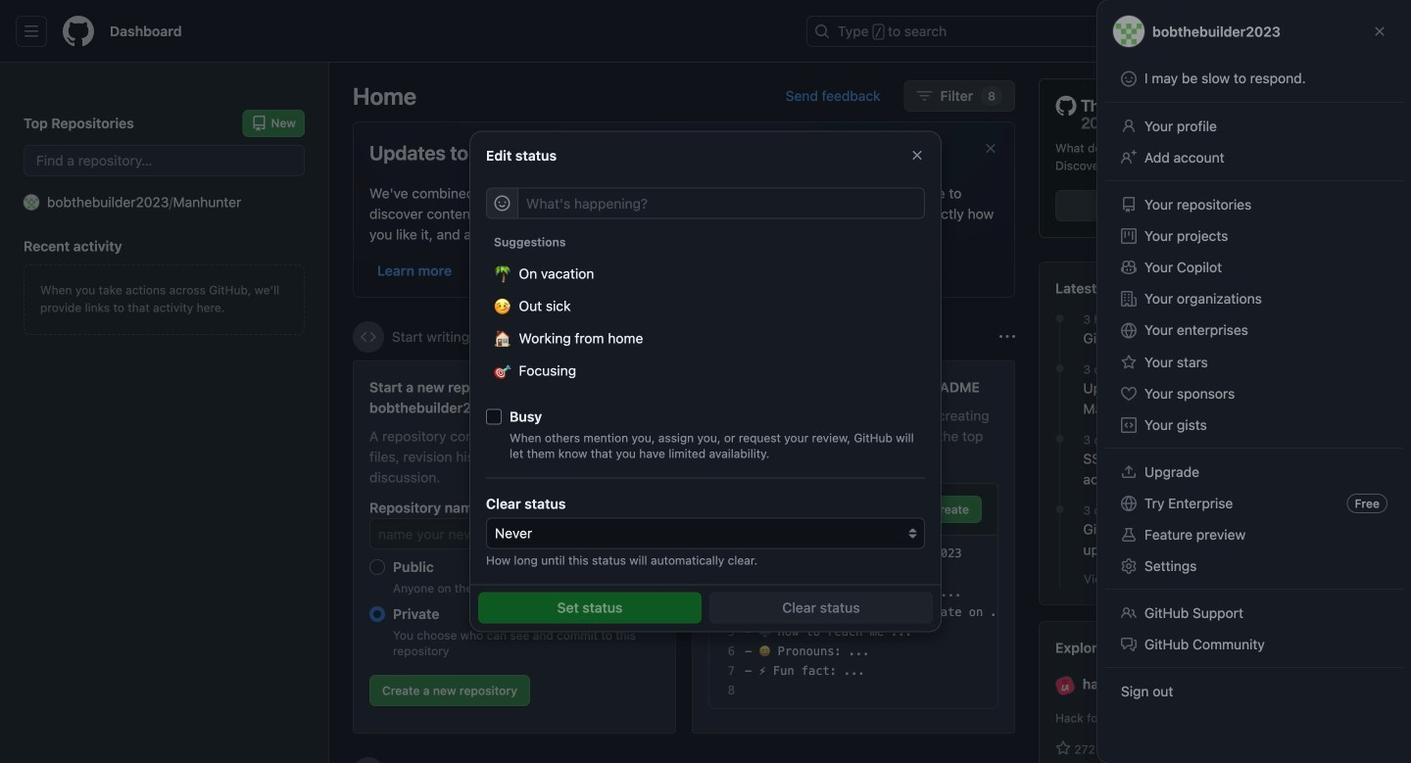 Task type: vqa. For each thing, say whether or not it's contained in the screenshot.
first dot fill image from the top
yes



Task type: describe. For each thing, give the bounding box(es) containing it.
account element
[[0, 63, 329, 764]]

triangle down image
[[1211, 24, 1226, 39]]

command palette image
[[1126, 24, 1142, 39]]

explore element
[[1039, 78, 1388, 764]]

1 dot fill image from the top
[[1052, 311, 1068, 327]]

star image
[[1056, 741, 1071, 757]]

explore repositories navigation
[[1039, 622, 1388, 764]]



Task type: locate. For each thing, give the bounding box(es) containing it.
dot fill image
[[1052, 311, 1068, 327], [1052, 431, 1068, 447], [1052, 502, 1068, 518]]

0 vertical spatial dot fill image
[[1052, 311, 1068, 327]]

2 vertical spatial dot fill image
[[1052, 502, 1068, 518]]

dot fill image
[[1052, 361, 1068, 377]]

1 vertical spatial dot fill image
[[1052, 431, 1068, 447]]

2 dot fill image from the top
[[1052, 431, 1068, 447]]

3 dot fill image from the top
[[1052, 502, 1068, 518]]

plus image
[[1187, 24, 1203, 39]]

homepage image
[[63, 16, 94, 47]]

issue opened image
[[1255, 24, 1270, 39]]



